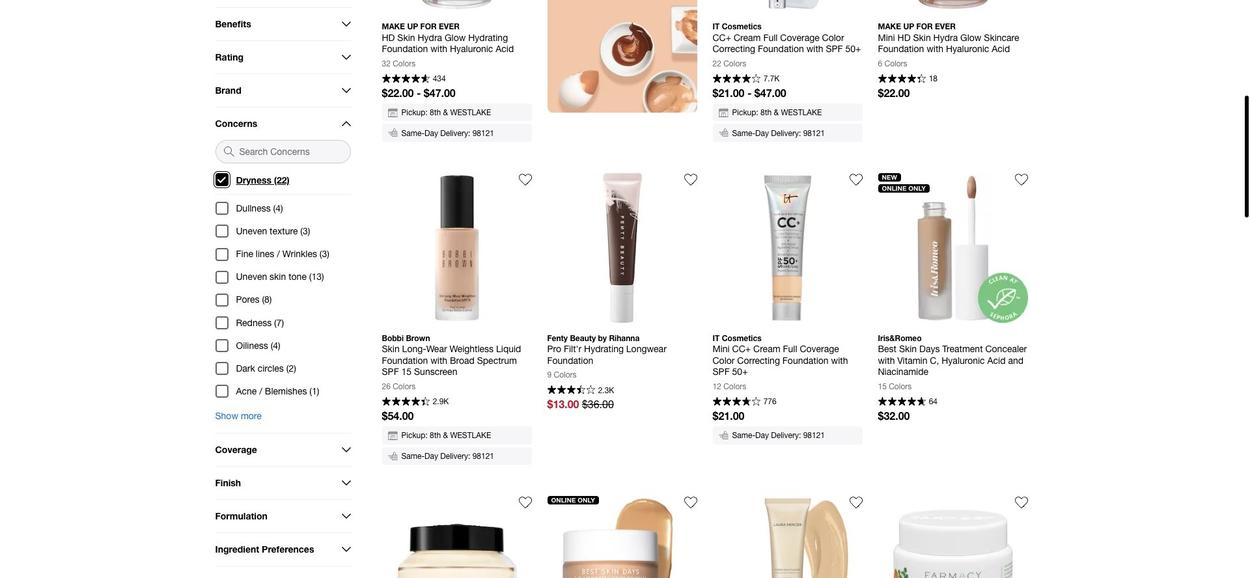 Task type: locate. For each thing, give the bounding box(es) containing it.
4.5 stars element for "64 reviews" element at bottom
[[878, 397, 926, 408]]

1 vertical spatial 4 stars element
[[713, 397, 761, 408]]

1 4 stars element from the top
[[713, 74, 761, 85]]

4.5 stars element left "64 reviews" element at bottom
[[878, 397, 926, 408]]

sign in to love bobbi brown - vitamin enriched face base primer moisturizer image
[[519, 496, 532, 509]]

0 horizontal spatial make up for ever - mini hd skin hydra glow skincare foundation with hyaluronic acid image
[[382, 0, 532, 11]]

7.7k reviews element
[[764, 75, 780, 83]]

1 horizontal spatial make up for ever - mini hd skin hydra glow skincare foundation with hyaluronic acid image
[[878, 0, 1028, 11]]

4 stars element for 776 reviews element
[[713, 397, 761, 408]]

it cosmetics - cc+ cream full coverage color correcting foundation with spf 50+ image
[[713, 0, 862, 11]]

4 stars element left 776 reviews element
[[713, 397, 761, 408]]

fenty beauty by rihanna - pro filt'r hydrating longwear foundation image
[[547, 173, 697, 323]]

4.5 stars element left 434 reviews element
[[382, 74, 430, 85]]

776 reviews element
[[764, 398, 777, 406]]

make up for ever - mini hd skin hydra glow skincare foundation with hyaluronic acid image for 434 reviews element
[[382, 0, 532, 11]]

2.3k reviews element
[[598, 387, 614, 394]]

4 stars element
[[713, 74, 761, 85], [713, 397, 761, 408]]

2 4 stars element from the top
[[713, 397, 761, 408]]

sign in to love laura mercier - tinted moisturizer natural skin perfector broad spectrum spf 30 image
[[849, 496, 862, 509]]

64 reviews element
[[929, 398, 938, 406]]

make up for ever - mini hd skin hydra glow skincare foundation with hyaluronic acid image for the 18 reviews element
[[878, 0, 1028, 11]]

434 reviews element
[[433, 75, 446, 83]]

18 reviews element
[[929, 75, 938, 83]]

Search Concerns search field
[[234, 141, 350, 163]]

0 vertical spatial 4 stars element
[[713, 74, 761, 85]]

2 make up for ever - mini hd skin hydra glow skincare foundation with hyaluronic acid image from the left
[[878, 0, 1028, 11]]

4.5 stars element
[[382, 74, 430, 85], [878, 74, 926, 85], [382, 397, 430, 408], [878, 397, 926, 408]]

1 make up for ever - mini hd skin hydra glow skincare foundation with hyaluronic acid image from the left
[[382, 0, 532, 11]]

laura mercier - tinted moisturizer natural skin perfector broad spectrum spf 30 image
[[713, 496, 862, 578]]

bobbi brown - vitamin enriched face base primer moisturizer image
[[382, 496, 532, 578]]

4.5 stars element left the 18 reviews element
[[878, 74, 926, 85]]

make up for ever - mini hd skin hydra glow skincare foundation with hyaluronic acid image
[[382, 0, 532, 11], [878, 0, 1028, 11]]

sign in to love iris&romeo - best skin days spf30 whipped tinted moisturizer with vitamin c + hyaluronic acid image
[[684, 496, 697, 509]]

sign in to love bobbi brown - skin long-wear weightless liquid foundation with broad spectrum spf 15 sunscreen image
[[519, 173, 532, 186]]

farmacy - green clean makeup removing cleansing balm image
[[878, 496, 1028, 578]]

4.5 stars element left 2.9k reviews element
[[382, 397, 430, 408]]

4 stars element left 7.7k reviews element
[[713, 74, 761, 85]]



Task type: describe. For each thing, give the bounding box(es) containing it.
sign in to love farmacy - green clean makeup removing cleansing balm image
[[1015, 496, 1028, 509]]

4.5 stars element for the 18 reviews element
[[878, 74, 926, 85]]

sign in to love iris&romeo - best skin days treatment concealer with vitamin c, hyaluronic acid and niacinamide image
[[1015, 173, 1028, 186]]

sign in to love fenty beauty by rihanna - pro filt'r hydrating longwear foundation image
[[684, 173, 697, 186]]

3.5 stars element
[[547, 386, 595, 396]]

4.5 stars element for 2.9k reviews element
[[382, 397, 430, 408]]

sign in to love it cosmetics - mini cc+ cream full coverage color correcting foundation with spf 50+ image
[[849, 173, 862, 186]]

bobbi brown - skin long-wear weightless liquid foundation with broad spectrum spf 15 sunscreen image
[[382, 173, 532, 323]]

iris&romeo - best skin days treatment concealer with vitamin c, hyaluronic acid and niacinamide image
[[878, 173, 1028, 323]]

it cosmetics - mini cc+ cream full coverage color correcting foundation with spf 50+ image
[[713, 173, 862, 323]]

iris&romeo - best skin days spf30 whipped tinted moisturizer with vitamin c + hyaluronic acid image
[[547, 496, 697, 578]]

4 stars element for 7.7k reviews element
[[713, 74, 761, 85]]

4.5 stars element for 434 reviews element
[[382, 74, 430, 85]]

foundation finder | take the quiz > image
[[547, 0, 697, 113]]

2.9k reviews element
[[433, 398, 449, 406]]



Task type: vqa. For each thing, say whether or not it's contained in the screenshot.
Field
no



